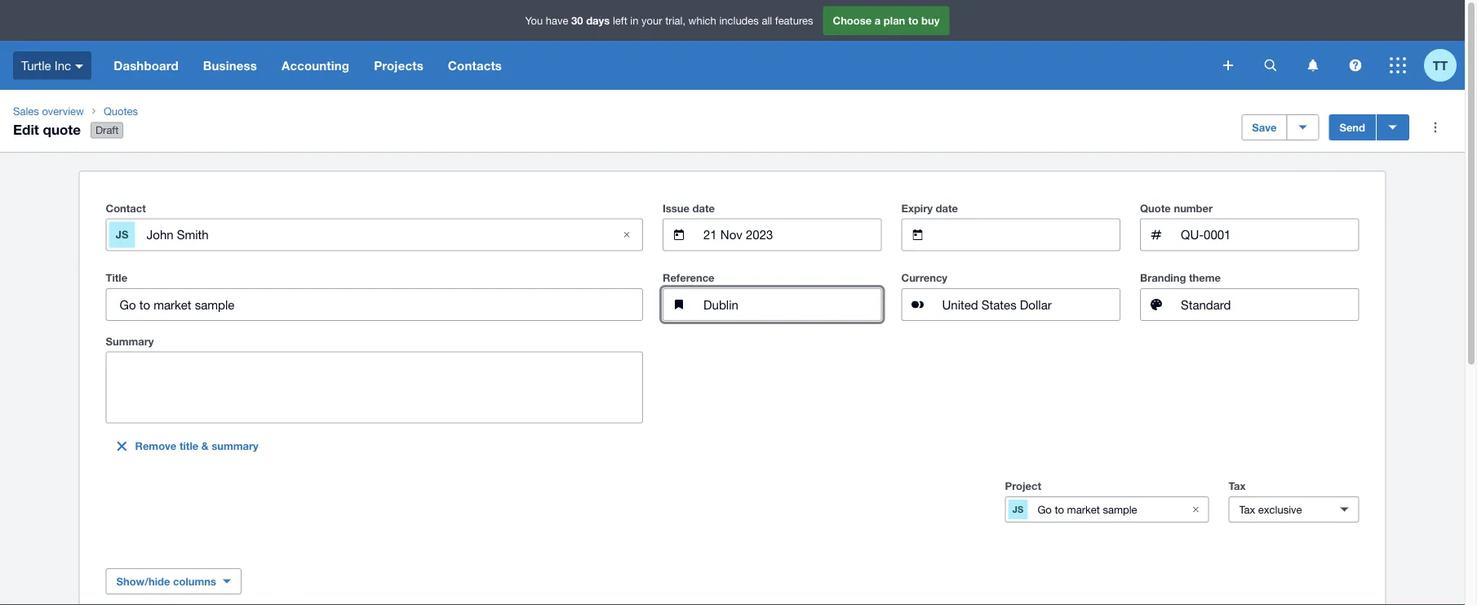 Task type: vqa. For each thing, say whether or not it's contained in the screenshot.
the Unit Price
no



Task type: locate. For each thing, give the bounding box(es) containing it.
tax for tax exclusive
[[1240, 503, 1256, 516]]

0 horizontal spatial js
[[116, 228, 128, 241]]

inc
[[55, 58, 71, 72]]

Contact field
[[145, 219, 604, 250]]

quotes link
[[97, 103, 145, 119]]

2 date from the left
[[936, 202, 959, 214]]

1 vertical spatial js
[[1013, 504, 1024, 515]]

js for project
[[1013, 504, 1024, 515]]

clear image
[[1180, 493, 1213, 526]]

dashboard link
[[101, 41, 191, 90]]

0 horizontal spatial date
[[693, 202, 715, 214]]

project
[[1006, 480, 1042, 492]]

date for issue date
[[693, 202, 715, 214]]

projects button
[[362, 41, 436, 90]]

1 vertical spatial tax
[[1240, 503, 1256, 516]]

banner
[[0, 0, 1466, 90]]

Reference text field
[[702, 289, 881, 320]]

tax inside popup button
[[1240, 503, 1256, 516]]

contacts
[[448, 58, 502, 73]]

you
[[525, 14, 543, 27]]

show/hide columns button
[[106, 568, 242, 594]]

0 vertical spatial js
[[116, 228, 128, 241]]

date right expiry
[[936, 202, 959, 214]]

expiry
[[902, 202, 933, 214]]

svg image
[[1224, 60, 1234, 70]]

plan
[[884, 14, 906, 27]]

currency
[[902, 271, 948, 284]]

quote
[[1141, 202, 1172, 214]]

1 horizontal spatial date
[[936, 202, 959, 214]]

tax left exclusive
[[1240, 503, 1256, 516]]

show/hide columns
[[116, 575, 216, 587]]

your
[[642, 14, 663, 27]]

projects
[[374, 58, 424, 73]]

issue
[[663, 202, 690, 214]]

edit quote
[[13, 121, 81, 137]]

svg image
[[1391, 57, 1407, 73], [1265, 59, 1277, 71], [1308, 59, 1319, 71], [1350, 59, 1362, 71], [75, 64, 83, 68]]

&
[[202, 440, 209, 452]]

date right issue
[[693, 202, 715, 214]]

js down contact
[[116, 228, 128, 241]]

navigation
[[101, 41, 1213, 90]]

tax up tax exclusive
[[1229, 480, 1246, 492]]

branding theme
[[1141, 271, 1221, 284]]

remove title & summary button
[[106, 433, 269, 459]]

send button
[[1330, 114, 1377, 140]]

buy
[[922, 14, 940, 27]]

tax
[[1229, 480, 1246, 492], [1240, 503, 1256, 516]]

date
[[693, 202, 715, 214], [936, 202, 959, 214]]

columns
[[173, 575, 216, 587]]

quote number
[[1141, 202, 1213, 214]]

0 vertical spatial tax
[[1229, 480, 1246, 492]]

turtle inc
[[21, 58, 71, 72]]

all
[[762, 14, 773, 27]]

expiry date
[[902, 202, 959, 214]]

trial,
[[666, 14, 686, 27]]

1 horizontal spatial js
[[1013, 504, 1024, 515]]

which
[[689, 14, 717, 27]]

js
[[116, 228, 128, 241], [1013, 504, 1024, 515]]

tax for tax
[[1229, 480, 1246, 492]]

js down "project" at the bottom of the page
[[1013, 504, 1024, 515]]

tax exclusive
[[1240, 503, 1303, 516]]

1 date from the left
[[693, 202, 715, 214]]

reference
[[663, 271, 715, 284]]

save button
[[1242, 114, 1288, 140]]

Title field
[[107, 289, 643, 320]]

dashboard
[[114, 58, 179, 73]]

you have 30 days left in your trial, which includes all features
[[525, 14, 814, 27]]

Summary text field
[[107, 352, 643, 423]]

draft
[[95, 124, 119, 136]]

have
[[546, 14, 569, 27]]

svg image inside turtle inc popup button
[[75, 64, 83, 68]]



Task type: describe. For each thing, give the bounding box(es) containing it.
title
[[180, 440, 199, 452]]

in
[[631, 14, 639, 27]]

quotes
[[104, 105, 138, 117]]

Project field
[[1037, 496, 1179, 523]]

js for contact
[[116, 228, 128, 241]]

sales
[[13, 105, 39, 117]]

accounting
[[282, 58, 350, 73]]

branding
[[1141, 271, 1187, 284]]

edit
[[13, 121, 39, 137]]

a
[[875, 14, 881, 27]]

show/hide
[[116, 575, 170, 587]]

Issue date field
[[702, 219, 881, 250]]

includes
[[720, 14, 759, 27]]

accounting button
[[269, 41, 362, 90]]

number
[[1174, 202, 1213, 214]]

send
[[1340, 121, 1366, 133]]

sales overview
[[13, 105, 84, 117]]

Branding theme field
[[1180, 289, 1359, 320]]

to
[[909, 14, 919, 27]]

title
[[106, 271, 128, 284]]

30
[[572, 14, 583, 27]]

Quote number text field
[[1180, 219, 1359, 250]]

theme
[[1190, 271, 1221, 284]]

tt button
[[1425, 41, 1466, 90]]

tt
[[1434, 58, 1449, 73]]

save
[[1253, 121, 1277, 133]]

tax exclusive button
[[1229, 496, 1360, 523]]

left
[[613, 14, 628, 27]]

banner containing dashboard
[[0, 0, 1466, 90]]

overview
[[42, 105, 84, 117]]

navigation containing dashboard
[[101, 41, 1213, 90]]

remove title & summary
[[135, 440, 259, 452]]

exclusive
[[1259, 503, 1303, 516]]

overflow menu image
[[1420, 111, 1453, 144]]

turtle inc button
[[0, 41, 101, 90]]

Currency field
[[941, 289, 1120, 320]]

features
[[775, 14, 814, 27]]

turtle
[[21, 58, 51, 72]]

date for expiry date
[[936, 202, 959, 214]]

remove
[[135, 440, 177, 452]]

sales overview link
[[7, 103, 91, 119]]

contact
[[106, 202, 146, 214]]

issue date
[[663, 202, 715, 214]]

business button
[[191, 41, 269, 90]]

quote
[[43, 121, 81, 137]]

summary
[[212, 440, 259, 452]]

choose a plan to buy
[[833, 14, 940, 27]]

contacts button
[[436, 41, 514, 90]]

Expiry date field
[[941, 219, 1120, 250]]

summary
[[106, 335, 154, 347]]

business
[[203, 58, 257, 73]]

choose
[[833, 14, 872, 27]]

days
[[586, 14, 610, 27]]



